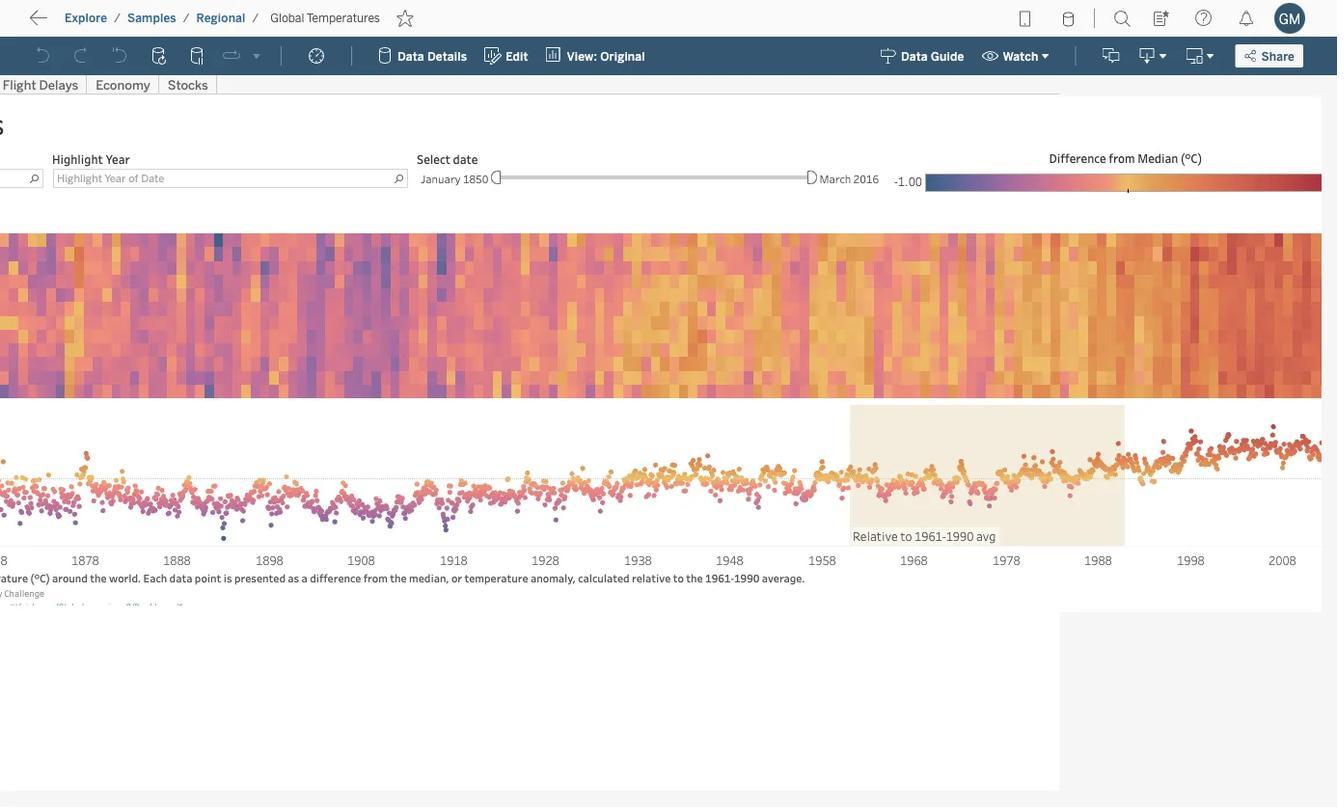 Task type: describe. For each thing, give the bounding box(es) containing it.
explore link
[[64, 10, 108, 26]]

samples
[[127, 11, 176, 25]]

regional
[[196, 11, 246, 25]]

regional link
[[195, 10, 247, 26]]

explore / samples / regional /
[[65, 11, 259, 25]]

skip to content
[[50, 15, 166, 33]]

1 / from the left
[[114, 11, 121, 25]]

skip
[[50, 15, 83, 33]]



Task type: locate. For each thing, give the bounding box(es) containing it.
global temperatures element
[[265, 11, 386, 25]]

0 horizontal spatial /
[[114, 11, 121, 25]]

/
[[114, 11, 121, 25], [183, 11, 190, 25], [252, 11, 259, 25]]

/ right to
[[114, 11, 121, 25]]

skip to content link
[[46, 11, 197, 37]]

to
[[87, 15, 102, 33]]

content
[[106, 15, 166, 33]]

global temperatures
[[271, 11, 380, 25]]

temperatures
[[306, 11, 380, 25]]

2 / from the left
[[183, 11, 190, 25]]

1 horizontal spatial /
[[183, 11, 190, 25]]

2 horizontal spatial /
[[252, 11, 259, 25]]

/ left global
[[252, 11, 259, 25]]

samples link
[[126, 10, 177, 26]]

global
[[271, 11, 304, 25]]

/ right samples link at the left top of page
[[183, 11, 190, 25]]

3 / from the left
[[252, 11, 259, 25]]

explore
[[65, 11, 107, 25]]



Task type: vqa. For each thing, say whether or not it's contained in the screenshot.
/ to the middle
yes



